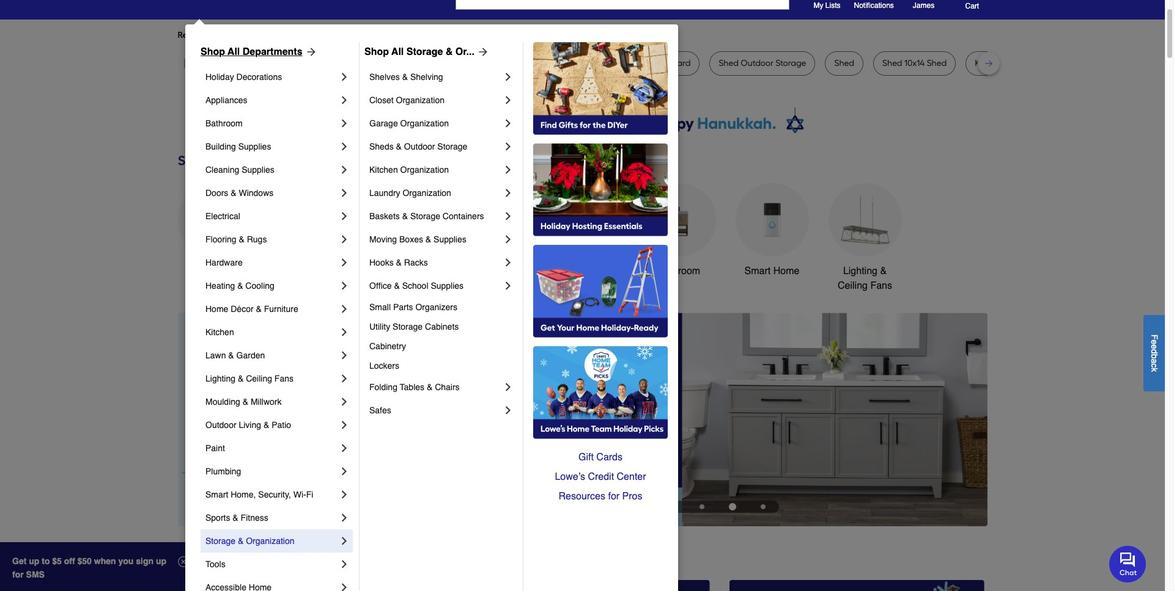 Task type: describe. For each thing, give the bounding box(es) containing it.
fans inside lighting & ceiling fans link
[[274, 374, 294, 384]]

heating & cooling link
[[205, 275, 338, 298]]

chairs
[[435, 383, 460, 393]]

smart for smart home, security, wi-fi
[[205, 490, 228, 500]]

c
[[1150, 364, 1159, 368]]

for left pros
[[608, 492, 620, 503]]

shed for shed outdoor storage
[[719, 58, 739, 68]]

organization for laundry organization
[[403, 188, 451, 198]]

you for recommended searches for you
[[289, 30, 303, 40]]

shelving
[[410, 72, 443, 82]]

utility storage cabinets link
[[369, 317, 514, 337]]

sign
[[136, 557, 154, 567]]

chevron right image for heating & cooling
[[338, 280, 350, 292]]

bathroom inside button
[[658, 266, 700, 277]]

cabinets
[[425, 322, 459, 332]]

supplies up small parts organizers link
[[431, 281, 464, 291]]

home décor & furniture link
[[205, 298, 338, 321]]

or...
[[455, 46, 474, 57]]

chevron right image for office & school supplies
[[502, 280, 514, 292]]

gift cards
[[578, 453, 623, 464]]

kitchen organization
[[369, 165, 449, 175]]

holiday decorations
[[205, 72, 282, 82]]

more for more suggestions for you
[[313, 30, 333, 40]]

& inside outdoor tools & equipment
[[615, 266, 621, 277]]

for up departments
[[276, 30, 287, 40]]

stick
[[289, 58, 308, 68]]

holiday
[[205, 72, 234, 82]]

chevron right image for moulding & millwork
[[338, 396, 350, 408]]

up to 35 percent off select grills and accessories. image
[[730, 581, 985, 592]]

small parts organizers
[[369, 303, 457, 312]]

shop for shop all departments
[[201, 46, 225, 57]]

building supplies link
[[205, 135, 338, 158]]

get
[[12, 557, 27, 567]]

hardie
[[639, 58, 665, 68]]

shop all departments
[[201, 46, 302, 57]]

hooks & racks link
[[369, 251, 502, 275]]

pros
[[622, 492, 642, 503]]

hardware
[[205, 258, 243, 268]]

sheds & outdoor storage link
[[369, 135, 502, 158]]

Search Query text field
[[456, 0, 734, 9]]

lists
[[825, 1, 841, 10]]

sms
[[26, 571, 45, 580]]

moulding
[[205, 397, 240, 407]]

smart for smart home
[[745, 266, 771, 277]]

cards
[[596, 453, 623, 464]]

notifications
[[854, 1, 894, 10]]

1 e from the top
[[1150, 340, 1159, 345]]

door interior
[[379, 58, 427, 68]]

deals
[[273, 549, 318, 569]]

all for storage
[[391, 46, 404, 57]]

moulding & millwork
[[205, 397, 282, 407]]

shop for shop all storage & or...
[[364, 46, 389, 57]]

chevron right image for shelves & shelving
[[502, 71, 514, 83]]

all for departments
[[228, 46, 240, 57]]

supplies inside "link"
[[434, 235, 466, 245]]

0 horizontal spatial lighting & ceiling fans
[[205, 374, 294, 384]]

f e e d b a c k button
[[1144, 315, 1165, 392]]

you for more suggestions for you
[[398, 30, 412, 40]]

storage
[[776, 58, 806, 68]]

find gifts for the diyer. image
[[533, 42, 668, 135]]

lowe's credit center link
[[533, 468, 668, 487]]

door
[[379, 58, 397, 68]]

flooring
[[205, 235, 236, 245]]

utility
[[369, 322, 390, 332]]

organization for closet organization
[[396, 95, 445, 105]]

baskets & storage containers link
[[369, 205, 502, 228]]

office & school supplies link
[[369, 275, 502, 298]]

chevron right image for home décor & furniture
[[338, 303, 350, 316]]

appliances button
[[178, 183, 251, 279]]

25 days of deals. don't miss deals every day. same-day delivery on in-stock orders placed by 2 p m. image
[[178, 313, 375, 527]]

scroll to item #4 element
[[717, 504, 748, 511]]

holiday decorations link
[[205, 65, 338, 89]]

for inside get up to $5 off $50 when you sign up for sms
[[12, 571, 24, 580]]

chevron right image for bathroom
[[338, 117, 350, 130]]

searches
[[238, 30, 274, 40]]

interior
[[399, 58, 427, 68]]

2 horizontal spatial arrow right image
[[965, 420, 977, 432]]

organizers
[[415, 303, 457, 312]]

chevron right image for kitchen organization
[[502, 164, 514, 176]]

building supplies
[[205, 142, 271, 152]]

décor
[[231, 305, 254, 314]]

kitchen link
[[205, 321, 338, 344]]

chevron right image for appliances
[[338, 94, 350, 106]]

folding tables & chairs link
[[369, 376, 502, 399]]

moving
[[369, 235, 397, 245]]

b
[[1150, 354, 1159, 359]]

office & school supplies
[[369, 281, 464, 291]]

kitchen faucets
[[458, 266, 528, 277]]

chevron right image for garage organization
[[502, 117, 514, 130]]

0 vertical spatial appliances
[[205, 95, 247, 105]]

get up to 2 free select tools or batteries when you buy 1 with select purchases. image
[[180, 581, 435, 592]]

chat invite button image
[[1109, 546, 1147, 583]]

building
[[205, 142, 236, 152]]

0 vertical spatial outdoor
[[404, 142, 435, 152]]

bathroom link
[[205, 112, 338, 135]]

bathroom button
[[642, 183, 716, 279]]

utility storage cabinets
[[369, 322, 459, 332]]

2 vertical spatial kitchen
[[205, 328, 234, 338]]

lawn
[[193, 58, 214, 68]]

supplies up windows
[[242, 165, 274, 175]]

appliances inside button
[[190, 266, 238, 277]]

& inside "link"
[[425, 235, 431, 245]]

christmas
[[378, 266, 422, 277]]

james
[[913, 1, 934, 10]]

flooring & rugs link
[[205, 228, 338, 251]]

more suggestions for you
[[313, 30, 412, 40]]

chevron right image for safes
[[502, 405, 514, 417]]

garage organization
[[369, 119, 449, 128]]

lawn mower
[[193, 58, 243, 68]]

supplies up cleaning supplies
[[238, 142, 271, 152]]

outdoor tools & equipment button
[[549, 183, 623, 293]]

1 vertical spatial tools
[[205, 560, 225, 570]]

chevron right image for closet organization
[[502, 94, 514, 106]]

racks
[[404, 258, 428, 268]]

2 up from the left
[[156, 557, 166, 567]]

wi-
[[293, 490, 306, 500]]

moulding & millwork link
[[205, 391, 338, 414]]

shed for shed 10x14 shed
[[882, 58, 902, 68]]

paint
[[205, 444, 225, 454]]

chevron right image for electrical
[[338, 210, 350, 223]]

k
[[1150, 368, 1159, 372]]

& inside 'link'
[[238, 537, 244, 547]]

off
[[64, 557, 75, 567]]

lighting inside button
[[843, 266, 877, 277]]

scroll to item #2 image
[[658, 505, 687, 510]]

decorations for holiday
[[236, 72, 282, 82]]

security,
[[258, 490, 291, 500]]

lawn & garden link
[[205, 344, 338, 368]]

shed for shed
[[834, 58, 854, 68]]

chevron right image for tools
[[338, 559, 350, 571]]

f e e d b a c k
[[1150, 335, 1159, 372]]

paint link
[[205, 437, 338, 460]]



Task type: locate. For each thing, give the bounding box(es) containing it.
christmas decorations button
[[364, 183, 437, 293]]

chevron right image for flooring & rugs
[[338, 234, 350, 246]]

when
[[94, 557, 116, 567]]

home inside smart home button
[[773, 266, 799, 277]]

0 vertical spatial bathroom
[[205, 119, 243, 128]]

peel stick wallpaper
[[271, 58, 350, 68]]

lawn
[[205, 351, 226, 361]]

kobalt
[[975, 58, 1000, 68]]

shop 25 days of deals by category image
[[178, 150, 987, 171]]

1 horizontal spatial lighting & ceiling fans
[[838, 266, 892, 292]]

up to 25 percent off select small appliances. image
[[455, 581, 710, 592]]

home inside home décor & furniture link
[[205, 305, 228, 314]]

containers
[[443, 212, 484, 221]]

0 horizontal spatial all
[[228, 46, 240, 57]]

e up d
[[1150, 340, 1159, 345]]

0 horizontal spatial lighting
[[205, 374, 235, 384]]

tools inside outdoor tools & equipment
[[589, 266, 612, 277]]

chevron right image for kitchen
[[338, 327, 350, 339]]

chevron right image for outdoor living & patio
[[338, 419, 350, 432]]

storage down parts
[[393, 322, 423, 332]]

chevron right image for holiday decorations
[[338, 71, 350, 83]]

scroll to item #3 image
[[687, 505, 717, 510]]

2 shop from the left
[[364, 46, 389, 57]]

you up shop all storage & or...
[[398, 30, 412, 40]]

storage & organization
[[205, 537, 294, 547]]

more for more great deals
[[178, 549, 219, 569]]

outdoor up equipment on the top of the page
[[551, 266, 586, 277]]

all up door interior
[[391, 46, 404, 57]]

moving boxes & supplies link
[[369, 228, 502, 251]]

2 all from the left
[[391, 46, 404, 57]]

lighting & ceiling fans inside button
[[838, 266, 892, 292]]

shed left outdoor
[[719, 58, 739, 68]]

storage up moving boxes & supplies
[[410, 212, 440, 221]]

chevron right image for sheds & outdoor storage
[[502, 141, 514, 153]]

kitchen up laundry
[[369, 165, 398, 175]]

appliances up heating
[[190, 266, 238, 277]]

more
[[313, 30, 333, 40], [178, 549, 219, 569]]

more inside recommended searches for you heading
[[313, 30, 333, 40]]

christmas decorations
[[374, 266, 426, 292]]

hooks & racks
[[369, 258, 428, 268]]

1 all from the left
[[228, 46, 240, 57]]

arrow right image inside shop all storage & or... link
[[474, 46, 489, 58]]

more down sports
[[178, 549, 219, 569]]

my
[[814, 1, 823, 10]]

chevron right image for smart home, security, wi-fi
[[338, 489, 350, 501]]

1 horizontal spatial ceiling
[[838, 281, 868, 292]]

kitchen for kitchen organization
[[369, 165, 398, 175]]

for up door
[[385, 30, 396, 40]]

shed outdoor storage
[[719, 58, 806, 68]]

shop up lawn mower
[[201, 46, 225, 57]]

1 vertical spatial decorations
[[374, 281, 426, 292]]

sports
[[205, 514, 230, 523]]

1 horizontal spatial outdoor
[[404, 142, 435, 152]]

chevron right image for lighting & ceiling fans
[[338, 373, 350, 385]]

supplies down containers
[[434, 235, 466, 245]]

chevron right image for sports & fitness
[[338, 512, 350, 525]]

fans inside lighting & ceiling fans
[[870, 281, 892, 292]]

1 vertical spatial more
[[178, 549, 219, 569]]

cooling
[[245, 281, 274, 291]]

organization inside "link"
[[403, 188, 451, 198]]

a
[[1150, 359, 1159, 364]]

departments
[[243, 46, 302, 57]]

organization up tools link
[[246, 537, 294, 547]]

home décor & furniture
[[205, 305, 298, 314]]

sports & fitness
[[205, 514, 268, 523]]

1 horizontal spatial all
[[391, 46, 404, 57]]

1 vertical spatial home
[[205, 305, 228, 314]]

for down get
[[12, 571, 24, 580]]

2 e from the top
[[1150, 345, 1159, 349]]

lawn & garden
[[205, 351, 265, 361]]

laundry
[[369, 188, 400, 198]]

up to 40 percent off select vanities. plus, get free local delivery on select vanities. image
[[395, 313, 987, 527]]

1 horizontal spatial you
[[398, 30, 412, 40]]

toilet
[[529, 58, 550, 68]]

millwork
[[251, 397, 282, 407]]

smart home, security, wi-fi
[[205, 490, 313, 500]]

appliances link
[[205, 89, 338, 112]]

decorations down the "peel"
[[236, 72, 282, 82]]

cleaning supplies link
[[205, 158, 338, 182]]

cart
[[965, 2, 979, 10]]

lighting & ceiling fans button
[[828, 183, 902, 293]]

flooring & rugs
[[205, 235, 267, 245]]

more great deals
[[178, 549, 318, 569]]

outdoor for outdoor tools & equipment
[[551, 266, 586, 277]]

d
[[1150, 349, 1159, 354]]

arrow right image inside shop all departments "link"
[[302, 46, 317, 58]]

cleaning supplies
[[205, 165, 274, 175]]

shop up door
[[364, 46, 389, 57]]

shop all storage & or...
[[364, 46, 474, 57]]

storage up interior
[[406, 46, 443, 57]]

1 horizontal spatial decorations
[[374, 281, 426, 292]]

1 horizontal spatial lighting
[[843, 266, 877, 277]]

more up the wallpaper
[[313, 30, 333, 40]]

1 vertical spatial fans
[[274, 374, 294, 384]]

kitchen inside button
[[458, 266, 491, 277]]

peel
[[271, 58, 287, 68]]

1 horizontal spatial smart
[[745, 266, 771, 277]]

chevron right image for paint
[[338, 443, 350, 455]]

shop inside shop all storage & or... link
[[364, 46, 389, 57]]

0 vertical spatial home
[[773, 266, 799, 277]]

up left "to"
[[29, 557, 39, 567]]

1 horizontal spatial kitchen
[[369, 165, 398, 175]]

kitchen for kitchen faucets
[[458, 266, 491, 277]]

1 up from the left
[[29, 557, 39, 567]]

0 horizontal spatial home
[[205, 305, 228, 314]]

0 horizontal spatial outdoor
[[205, 421, 236, 430]]

up
[[29, 557, 39, 567], [156, 557, 166, 567]]

smart home button
[[735, 183, 809, 279]]

get your home holiday-ready. image
[[533, 245, 668, 338]]

1 horizontal spatial home
[[773, 266, 799, 277]]

organization for garage organization
[[400, 119, 449, 128]]

organization up 'sheds & outdoor storage'
[[400, 119, 449, 128]]

all up the mower at left
[[228, 46, 240, 57]]

0 horizontal spatial more
[[178, 549, 219, 569]]

office
[[369, 281, 392, 291]]

recommended searches for you
[[178, 30, 303, 40]]

all inside shop all departments "link"
[[228, 46, 240, 57]]

doors
[[205, 188, 228, 198]]

1 shop from the left
[[201, 46, 225, 57]]

outdoor inside outdoor tools & equipment
[[551, 266, 586, 277]]

0 vertical spatial decorations
[[236, 72, 282, 82]]

scroll to item #5 image
[[748, 505, 778, 510]]

shelves & shelving link
[[369, 65, 502, 89]]

1 horizontal spatial bathroom
[[658, 266, 700, 277]]

great
[[223, 549, 268, 569]]

0 horizontal spatial arrow right image
[[302, 46, 317, 58]]

shed left the 10x14
[[882, 58, 902, 68]]

doors & windows
[[205, 188, 274, 198]]

ceiling inside lighting & ceiling fans link
[[246, 374, 272, 384]]

shed right the 10x14
[[927, 58, 947, 68]]

chevron right image for cleaning supplies
[[338, 164, 350, 176]]

arrow right image for shop all departments
[[302, 46, 317, 58]]

outdoor down 'moulding'
[[205, 421, 236, 430]]

4 shed from the left
[[927, 58, 947, 68]]

fitness
[[241, 514, 268, 523]]

bathroom inside "link"
[[205, 119, 243, 128]]

0 horizontal spatial shop
[[201, 46, 225, 57]]

organization inside 'link'
[[246, 537, 294, 547]]

chevron right image for doors & windows
[[338, 187, 350, 199]]

heating & cooling
[[205, 281, 274, 291]]

0 horizontal spatial fans
[[274, 374, 294, 384]]

0 horizontal spatial kitchen
[[205, 328, 234, 338]]

furniture
[[264, 305, 298, 314]]

None search field
[[456, 0, 789, 21]]

quikrete
[[578, 58, 611, 68]]

2 horizontal spatial outdoor
[[551, 266, 586, 277]]

1 vertical spatial appliances
[[190, 266, 238, 277]]

scroll to item #1 image
[[629, 505, 658, 510]]

arrow right image
[[302, 46, 317, 58], [474, 46, 489, 58], [965, 420, 977, 432]]

outdoor for outdoor living & patio
[[205, 421, 236, 430]]

decorations inside holiday decorations link
[[236, 72, 282, 82]]

0 vertical spatial lighting & ceiling fans
[[838, 266, 892, 292]]

garage organization link
[[369, 112, 502, 135]]

appliances
[[205, 95, 247, 105], [190, 266, 238, 277]]

1 vertical spatial kitchen
[[458, 266, 491, 277]]

outdoor down 'garage organization'
[[404, 142, 435, 152]]

0 horizontal spatial up
[[29, 557, 39, 567]]

1 horizontal spatial tools
[[589, 266, 612, 277]]

kitchen up lawn
[[205, 328, 234, 338]]

you up stick
[[289, 30, 303, 40]]

lowe's home team holiday picks. image
[[533, 347, 668, 440]]

0 vertical spatial smart
[[745, 266, 771, 277]]

chevron right image for laundry organization
[[502, 187, 514, 199]]

cleaning
[[205, 165, 239, 175]]

organization down 'sheds & outdoor storage'
[[400, 165, 449, 175]]

1 shed from the left
[[719, 58, 739, 68]]

organization for kitchen organization
[[400, 165, 449, 175]]

lighting & ceiling fans link
[[205, 368, 338, 391]]

recommended searches for you heading
[[178, 29, 987, 42]]

chevron right image for hooks & racks
[[502, 257, 514, 269]]

outdoor living & patio
[[205, 421, 291, 430]]

small
[[369, 303, 391, 312]]

shed
[[719, 58, 739, 68], [834, 58, 854, 68], [882, 58, 902, 68], [927, 58, 947, 68]]

1 vertical spatial smart
[[205, 490, 228, 500]]

shop all departments link
[[201, 45, 317, 59]]

storage inside storage & organization 'link'
[[205, 537, 235, 547]]

0 vertical spatial ceiling
[[838, 281, 868, 292]]

2 you from the left
[[398, 30, 412, 40]]

1 vertical spatial lighting & ceiling fans
[[205, 374, 294, 384]]

1 horizontal spatial up
[[156, 557, 166, 567]]

storage inside "baskets & storage containers" link
[[410, 212, 440, 221]]

storage up kitchen organization link on the top of page
[[437, 142, 467, 152]]

chevron right image for moving boxes & supplies
[[502, 234, 514, 246]]

my lists
[[814, 1, 841, 10]]

1 vertical spatial bathroom
[[658, 266, 700, 277]]

2 horizontal spatial kitchen
[[458, 266, 491, 277]]

chevron right image
[[338, 71, 350, 83], [338, 94, 350, 106], [502, 94, 514, 106], [338, 141, 350, 153], [338, 164, 350, 176], [338, 210, 350, 223], [338, 234, 350, 246], [338, 257, 350, 269], [502, 257, 514, 269], [502, 280, 514, 292], [338, 303, 350, 316], [338, 350, 350, 362], [502, 405, 514, 417], [338, 466, 350, 478], [338, 489, 350, 501], [338, 536, 350, 548], [338, 582, 350, 592]]

e up b
[[1150, 345, 1159, 349]]

lighting & ceiling fans
[[838, 266, 892, 292], [205, 374, 294, 384]]

0 horizontal spatial smart
[[205, 490, 228, 500]]

sheds
[[369, 142, 394, 152]]

all inside shop all storage & or... link
[[391, 46, 404, 57]]

1 horizontal spatial more
[[313, 30, 333, 40]]

chevron right image for folding tables & chairs
[[502, 382, 514, 394]]

1 you from the left
[[289, 30, 303, 40]]

outdoor tools & equipment
[[551, 266, 621, 292]]

0 vertical spatial kitchen
[[369, 165, 398, 175]]

0 vertical spatial tools
[[589, 266, 612, 277]]

organization up baskets & storage containers
[[403, 188, 451, 198]]

closet
[[369, 95, 394, 105]]

shed right storage
[[834, 58, 854, 68]]

ceiling inside lighting & ceiling fans button
[[838, 281, 868, 292]]

sheds & outdoor storage
[[369, 142, 467, 152]]

decorations down christmas
[[374, 281, 426, 292]]

home,
[[231, 490, 256, 500]]

shop inside shop all departments "link"
[[201, 46, 225, 57]]

chevron right image for baskets & storage containers
[[502, 210, 514, 223]]

chevron right image for lawn & garden
[[338, 350, 350, 362]]

1 horizontal spatial fans
[[870, 281, 892, 292]]

organization down 'shelving'
[[396, 95, 445, 105]]

storage inside sheds & outdoor storage link
[[437, 142, 467, 152]]

decorations for christmas
[[374, 281, 426, 292]]

chevron right image for plumbing
[[338, 466, 350, 478]]

boxes
[[399, 235, 423, 245]]

1 vertical spatial ceiling
[[246, 374, 272, 384]]

storage inside shop all storage & or... link
[[406, 46, 443, 57]]

small parts organizers link
[[369, 298, 514, 317]]

plumbing
[[205, 467, 241, 477]]

lighting
[[843, 266, 877, 277], [205, 374, 235, 384]]

kitchen left faucets
[[458, 266, 491, 277]]

0 horizontal spatial you
[[289, 30, 303, 40]]

& inside button
[[880, 266, 887, 277]]

storage & organization link
[[205, 530, 338, 553]]

safes link
[[369, 399, 502, 423]]

chevron right image
[[502, 71, 514, 83], [338, 117, 350, 130], [502, 117, 514, 130], [502, 141, 514, 153], [502, 164, 514, 176], [338, 187, 350, 199], [502, 187, 514, 199], [502, 210, 514, 223], [502, 234, 514, 246], [338, 280, 350, 292], [338, 327, 350, 339], [338, 373, 350, 385], [502, 382, 514, 394], [338, 396, 350, 408], [338, 419, 350, 432], [338, 443, 350, 455], [338, 512, 350, 525], [338, 559, 350, 571]]

storage down sports
[[205, 537, 235, 547]]

tools up equipment on the top of the page
[[589, 266, 612, 277]]

0 vertical spatial more
[[313, 30, 333, 40]]

1 horizontal spatial shop
[[364, 46, 389, 57]]

0 horizontal spatial ceiling
[[246, 374, 272, 384]]

smart inside button
[[745, 266, 771, 277]]

storage inside utility storage cabinets link
[[393, 322, 423, 332]]

3 shed from the left
[[882, 58, 902, 68]]

0 horizontal spatial decorations
[[236, 72, 282, 82]]

plumbing link
[[205, 460, 338, 484]]

wallpaper
[[310, 58, 350, 68]]

tools down storage & organization
[[205, 560, 225, 570]]

0 vertical spatial lighting
[[843, 266, 877, 277]]

faucets
[[493, 266, 528, 277]]

1 vertical spatial lighting
[[205, 374, 235, 384]]

decorations inside christmas decorations button
[[374, 281, 426, 292]]

0 vertical spatial fans
[[870, 281, 892, 292]]

0 horizontal spatial tools
[[205, 560, 225, 570]]

arrow right image for shop all storage & or...
[[474, 46, 489, 58]]

1 vertical spatial outdoor
[[551, 266, 586, 277]]

lowe's
[[555, 472, 585, 483]]

parts
[[393, 303, 413, 312]]

1 horizontal spatial arrow right image
[[474, 46, 489, 58]]

& inside 'link'
[[231, 188, 236, 198]]

folding
[[369, 383, 397, 393]]

shop
[[201, 46, 225, 57], [364, 46, 389, 57]]

patio
[[272, 421, 291, 430]]

lowe's wishes you and your family a happy hanukkah. image
[[178, 108, 987, 138]]

appliances down holiday
[[205, 95, 247, 105]]

0 horizontal spatial bathroom
[[205, 119, 243, 128]]

2 vertical spatial outdoor
[[205, 421, 236, 430]]

chevron right image for building supplies
[[338, 141, 350, 153]]

windows
[[239, 188, 274, 198]]

2 shed from the left
[[834, 58, 854, 68]]

chevron right image for hardware
[[338, 257, 350, 269]]

chevron right image for storage & organization
[[338, 536, 350, 548]]

gift cards link
[[533, 448, 668, 468]]

closet organization link
[[369, 89, 502, 112]]

up right "sign"
[[156, 557, 166, 567]]

holiday hosting essentials. image
[[533, 144, 668, 237]]



Task type: vqa. For each thing, say whether or not it's contained in the screenshot.
'Shop GE'
no



